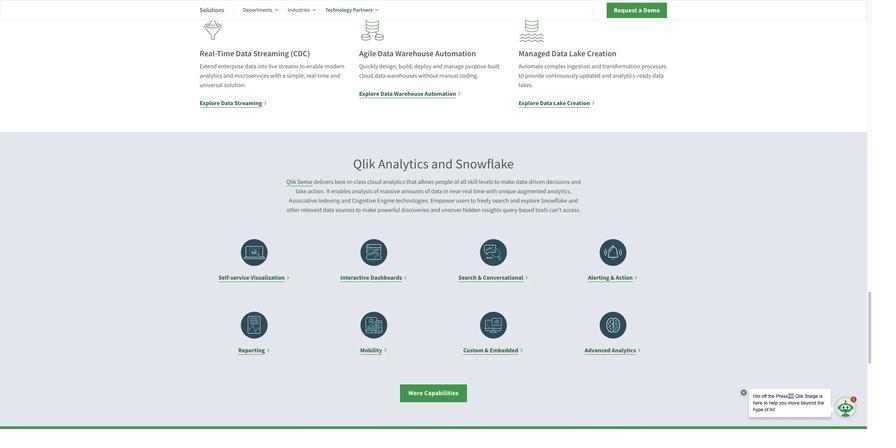 Task type: locate. For each thing, give the bounding box(es) containing it.
industries link
[[288, 2, 316, 18]]

and up updated
[[592, 63, 601, 71]]

1 vertical spatial snowflake
[[541, 197, 567, 205]]

action.
[[308, 188, 325, 195]]

data for explore data lake creation
[[540, 99, 552, 107]]

to up simple, at the top of the page
[[300, 63, 305, 71]]

analytics,
[[547, 188, 571, 195]]

data for agile data warehouse automation
[[378, 48, 394, 59]]

data left in
[[431, 188, 442, 195]]

data down provide
[[540, 99, 552, 107]]

explore for agile
[[359, 90, 379, 98]]

delivers
[[314, 178, 333, 186]]

industries
[[288, 7, 310, 13]]

qlik analytics and snowflake
[[353, 156, 514, 173]]

with down the levels
[[486, 188, 497, 195]]

streaming down solution.
[[234, 99, 262, 107]]

time
[[318, 72, 329, 80], [473, 188, 485, 195]]

explore inside "link"
[[359, 90, 379, 98]]

data down processes
[[653, 72, 664, 80]]

lake for managed
[[569, 48, 585, 59]]

make up the unique
[[501, 178, 515, 186]]

cloud down quickly
[[359, 72, 373, 80]]

0 horizontal spatial explore
[[200, 99, 220, 107]]

ingestion
[[567, 63, 590, 71]]

1 horizontal spatial with
[[486, 188, 497, 195]]

conversational
[[483, 274, 523, 282]]

can't
[[549, 207, 562, 214]]

0 horizontal spatial &
[[478, 274, 482, 282]]

self-
[[218, 274, 231, 282]]

creation for explore data lake creation
[[567, 99, 590, 107]]

and right decisions
[[571, 178, 581, 186]]

data up complex
[[552, 48, 568, 59]]

0 horizontal spatial with
[[270, 72, 281, 80]]

enable
[[306, 63, 323, 71]]

reporting
[[238, 347, 265, 355]]

visualization
[[251, 274, 285, 282]]

automation
[[435, 48, 476, 59], [425, 90, 456, 98]]

analytics
[[378, 156, 429, 173], [612, 347, 636, 355]]

into
[[257, 63, 267, 71]]

1 horizontal spatial explore
[[359, 90, 379, 98]]

snowflake
[[456, 156, 514, 173], [541, 197, 567, 205]]

warehouse down warehouses
[[394, 90, 423, 98]]

0 horizontal spatial analytics
[[378, 156, 429, 173]]

hidden
[[463, 207, 481, 214]]

1 vertical spatial streaming
[[234, 99, 262, 107]]

warehouse inside "link"
[[394, 90, 423, 98]]

data up microservices
[[245, 63, 256, 71]]

& left action
[[611, 274, 615, 282]]

to
[[300, 63, 305, 71], [519, 72, 524, 80], [494, 178, 500, 186], [471, 197, 476, 205], [356, 207, 361, 214]]

data
[[236, 48, 252, 59], [378, 48, 394, 59], [552, 48, 568, 59], [381, 90, 393, 98], [221, 99, 233, 107], [540, 99, 552, 107]]

0 vertical spatial analytics
[[378, 156, 429, 173]]

custom & embedded link
[[439, 312, 548, 355]]

analytics
[[200, 72, 222, 80], [383, 178, 405, 186]]

warehouse
[[395, 48, 434, 59], [394, 90, 423, 98]]

0 vertical spatial time
[[318, 72, 329, 80]]

processes
[[642, 63, 666, 71]]

take
[[296, 188, 307, 195]]

analytics for qlik
[[378, 156, 429, 173]]

complex
[[545, 63, 566, 71]]

and up without
[[433, 63, 442, 71]]

1 vertical spatial automation
[[425, 90, 456, 98]]

1 vertical spatial warehouse
[[394, 90, 423, 98]]

a down streams
[[283, 72, 286, 80]]

streaming up live at the top
[[253, 48, 289, 59]]

data down warehouses
[[381, 90, 393, 98]]

and
[[433, 63, 442, 71], [592, 63, 601, 71], [223, 72, 233, 80], [330, 72, 340, 80], [602, 72, 612, 80], [431, 156, 453, 173], [571, 178, 581, 186], [341, 197, 351, 205], [510, 197, 520, 205], [569, 197, 578, 205], [430, 207, 440, 214]]

with
[[270, 72, 281, 80], [486, 188, 497, 195]]

explore
[[521, 197, 540, 205]]

to up lakes.
[[519, 72, 524, 80]]

lake
[[569, 48, 585, 59], [553, 99, 566, 107]]

qlik sense link
[[286, 178, 312, 186]]

explore data warehouse automation link
[[359, 89, 461, 99]]

0 vertical spatial creation
[[587, 48, 617, 59]]

1 vertical spatial cloud
[[367, 178, 382, 186]]

levels
[[479, 178, 493, 186]]

that
[[406, 178, 417, 186]]

technologies.
[[396, 197, 430, 205]]

explore data streaming link
[[200, 99, 267, 108]]

data for explore data streaming
[[221, 99, 233, 107]]

data for explore data warehouse automation
[[381, 90, 393, 98]]

allows
[[418, 178, 434, 186]]

cloud right class at left top
[[367, 178, 382, 186]]

and up people
[[431, 156, 453, 173]]

analytics inside the delivers best-in-class cloud analytics that allows people of all skill levels to make data-driven decisions and take action. it enables analysis of massive amounts of data in near-real time with unique augmented analytics, associative indexing and cognitive engine technologies. empower users to freely search and explore snowflake and other relevant data sources to make powerful discoveries and uncover hidden insights query-based tools can't access.
[[383, 178, 405, 186]]

data up enterprise
[[236, 48, 252, 59]]

advanced analytics
[[585, 347, 636, 355]]

0 vertical spatial make
[[501, 178, 515, 186]]

1 vertical spatial a
[[283, 72, 286, 80]]

of left the all
[[454, 178, 459, 186]]

automation inside "link"
[[425, 90, 456, 98]]

1 horizontal spatial make
[[501, 178, 515, 186]]

lake up ingestion
[[569, 48, 585, 59]]

action
[[616, 274, 633, 282]]

qlik sense
[[286, 178, 312, 186]]

a left demo
[[639, 6, 642, 14]]

analytics right advanced
[[612, 347, 636, 355]]

0 vertical spatial qlik
[[353, 156, 375, 173]]

analytics inside extend enterprise data into live streams to enable modern analytics and microservices with a simple, real-time and universal solution.
[[200, 72, 222, 80]]

1 vertical spatial qlik
[[286, 178, 296, 186]]

data inside "link"
[[381, 90, 393, 98]]

qlik up take
[[286, 178, 296, 186]]

0 vertical spatial snowflake
[[456, 156, 514, 173]]

alerting & action link
[[559, 239, 667, 283]]

analytics up universal
[[200, 72, 222, 80]]

1 vertical spatial analytics
[[612, 347, 636, 355]]

creation
[[587, 48, 617, 59], [567, 99, 590, 107]]

explore down lakes.
[[519, 99, 539, 107]]

0 horizontal spatial qlik
[[286, 178, 296, 186]]

0 vertical spatial automation
[[435, 48, 476, 59]]

snowflake up the levels
[[456, 156, 514, 173]]

qlik for qlik sense
[[286, 178, 296, 186]]

purpose-
[[465, 63, 488, 71]]

warehouses
[[387, 72, 417, 80]]

streaming inside explore data streaming link
[[234, 99, 262, 107]]

1 vertical spatial analytics
[[383, 178, 405, 186]]

automation up manage
[[435, 48, 476, 59]]

real-
[[306, 72, 318, 80]]

of up engine
[[373, 188, 379, 195]]

modern
[[325, 63, 345, 71]]

and up access.
[[569, 197, 578, 205]]

time up freely
[[473, 188, 485, 195]]

data down design,
[[375, 72, 386, 80]]

advanced analytics link
[[559, 312, 667, 355]]

to down cognitive
[[356, 207, 361, 214]]

freely
[[477, 197, 491, 205]]

2 horizontal spatial of
[[454, 178, 459, 186]]

time down enable
[[318, 72, 329, 80]]

1 vertical spatial time
[[473, 188, 485, 195]]

make down cognitive
[[362, 207, 376, 214]]

1 vertical spatial creation
[[567, 99, 590, 107]]

analytics up massive
[[383, 178, 405, 186]]

0 vertical spatial warehouse
[[395, 48, 434, 59]]

data down indexing at the left of the page
[[323, 207, 334, 214]]

explore down quickly
[[359, 90, 379, 98]]

1 horizontal spatial &
[[485, 347, 489, 355]]

agile
[[359, 48, 376, 59]]

1 vertical spatial lake
[[553, 99, 566, 107]]

automation down manual
[[425, 90, 456, 98]]

departments link
[[243, 2, 278, 18]]

0 horizontal spatial make
[[362, 207, 376, 214]]

explore down universal
[[200, 99, 220, 107]]

2 horizontal spatial &
[[611, 274, 615, 282]]

and up sources
[[341, 197, 351, 205]]

1 horizontal spatial lake
[[569, 48, 585, 59]]

manage
[[444, 63, 464, 71]]

service
[[231, 274, 249, 282]]

cloud
[[359, 72, 373, 80], [367, 178, 382, 186]]

0 horizontal spatial analytics
[[200, 72, 222, 80]]

technology partners
[[325, 6, 373, 13]]

to inside extend enterprise data into live streams to enable modern analytics and microservices with a simple, real-time and universal solution.
[[300, 63, 305, 71]]

warehouse up the deploy
[[395, 48, 434, 59]]

mobility link
[[319, 312, 428, 355]]

0 vertical spatial analytics
[[200, 72, 222, 80]]

qlik up class at left top
[[353, 156, 375, 173]]

other
[[286, 207, 300, 214]]

analytics up that
[[378, 156, 429, 173]]

data down solution.
[[221, 99, 233, 107]]

0 horizontal spatial a
[[283, 72, 286, 80]]

0 vertical spatial cloud
[[359, 72, 373, 80]]

technology partners link
[[325, 2, 379, 18]]

with down live at the top
[[270, 72, 281, 80]]

alerting
[[588, 274, 609, 282]]

0 vertical spatial lake
[[569, 48, 585, 59]]

1 vertical spatial with
[[486, 188, 497, 195]]

snowflake inside the delivers best-in-class cloud analytics that allows people of all skill levels to make data-driven decisions and take action. it enables analysis of massive amounts of data in near-real time with unique augmented analytics, associative indexing and cognitive engine technologies. empower users to freely search and explore snowflake and other relevant data sources to make powerful discoveries and uncover hidden insights query-based tools can't access.
[[541, 197, 567, 205]]

0 horizontal spatial time
[[318, 72, 329, 80]]

provide
[[525, 72, 544, 80]]

creation up transformation
[[587, 48, 617, 59]]

1 vertical spatial make
[[362, 207, 376, 214]]

departments
[[243, 7, 272, 13]]

1 horizontal spatial qlik
[[353, 156, 375, 173]]

0 vertical spatial with
[[270, 72, 281, 80]]

warehouse for agile
[[395, 48, 434, 59]]

and down enterprise
[[223, 72, 233, 80]]

2 horizontal spatial explore
[[519, 99, 539, 107]]

lake down the continuously
[[553, 99, 566, 107]]

1 horizontal spatial snowflake
[[541, 197, 567, 205]]

explore
[[359, 90, 379, 98], [200, 99, 220, 107], [519, 99, 539, 107]]

analysis
[[352, 188, 372, 195]]

live
[[269, 63, 277, 71]]

qlik for qlik analytics and snowflake
[[353, 156, 375, 173]]

& right custom
[[485, 347, 489, 355]]

custom & embedded
[[463, 347, 518, 355]]

1 horizontal spatial analytics
[[612, 347, 636, 355]]

skill
[[468, 178, 478, 186]]

unique
[[498, 188, 516, 195]]

creation down updated
[[567, 99, 590, 107]]

0 horizontal spatial lake
[[553, 99, 566, 107]]

engine
[[377, 197, 394, 205]]

data-
[[516, 178, 529, 186]]

alerting & action
[[588, 274, 633, 282]]

& for alerting
[[611, 274, 615, 282]]

&
[[478, 274, 482, 282], [611, 274, 615, 282], [485, 347, 489, 355]]

1 horizontal spatial analytics
[[383, 178, 405, 186]]

0 horizontal spatial snowflake
[[456, 156, 514, 173]]

massive
[[380, 188, 400, 195]]

data inside automate complex ingestion and transformation processes to provide continuously updated and analytics-ready data lakes.
[[653, 72, 664, 80]]

based
[[519, 207, 534, 214]]

associative
[[289, 197, 317, 205]]

snowflake up can't
[[541, 197, 567, 205]]

qlik inside 'link'
[[286, 178, 296, 186]]

data up design,
[[378, 48, 394, 59]]

relevant
[[301, 207, 322, 214]]

1 horizontal spatial of
[[425, 188, 430, 195]]

1 horizontal spatial a
[[639, 6, 642, 14]]

microservices
[[234, 72, 269, 80]]

& right search
[[478, 274, 482, 282]]

creation inside explore data lake creation link
[[567, 99, 590, 107]]

0 vertical spatial a
[[639, 6, 642, 14]]

1 horizontal spatial time
[[473, 188, 485, 195]]

mobility
[[360, 347, 382, 355]]

of down allows
[[425, 188, 430, 195]]



Task type: vqa. For each thing, say whether or not it's contained in the screenshot.


Task type: describe. For each thing, give the bounding box(es) containing it.
sense
[[297, 178, 312, 186]]

near-
[[450, 188, 463, 195]]

uncover
[[441, 207, 462, 214]]

real-
[[200, 48, 217, 59]]

design,
[[379, 63, 397, 71]]

time inside the delivers best-in-class cloud analytics that allows people of all skill levels to make data-driven decisions and take action. it enables analysis of massive amounts of data in near-real time with unique augmented analytics, associative indexing and cognitive engine technologies. empower users to freely search and explore snowflake and other relevant data sources to make powerful discoveries and uncover hidden insights query-based tools can't access.
[[473, 188, 485, 195]]

delivers best-in-class cloud analytics that allows people of all skill levels to make data-driven decisions and take action. it enables analysis of massive amounts of data in near-real time with unique augmented analytics, associative indexing and cognitive engine technologies. empower users to freely search and explore snowflake and other relevant data sources to make powerful discoveries and uncover hidden insights query-based tools can't access.
[[286, 178, 581, 214]]

managed
[[519, 48, 550, 59]]

and right updated
[[602, 72, 612, 80]]

query-
[[503, 207, 519, 214]]

solution.
[[224, 82, 246, 89]]

and down modern on the left
[[330, 72, 340, 80]]

request a demo link
[[607, 3, 667, 18]]

augmented
[[517, 188, 546, 195]]

automate complex ingestion and transformation processes to provide continuously updated and analytics-ready data lakes.
[[519, 63, 666, 89]]

manual
[[439, 72, 459, 80]]

empower
[[431, 197, 455, 205]]

solutions menu bar
[[200, 2, 388, 18]]

warehouse for explore
[[394, 90, 423, 98]]

built
[[488, 63, 500, 71]]

transformation
[[602, 63, 640, 71]]

agile data warehouse automation
[[359, 48, 476, 59]]

with inside the delivers best-in-class cloud analytics that allows people of all skill levels to make data-driven decisions and take action. it enables analysis of massive amounts of data in near-real time with unique augmented analytics, associative indexing and cognitive engine technologies. empower users to freely search and explore snowflake and other relevant data sources to make powerful discoveries and uncover hidden insights query-based tools can't access.
[[486, 188, 497, 195]]

lake for explore
[[553, 99, 566, 107]]

self-service visualization link
[[200, 239, 309, 283]]

enterprise
[[218, 63, 244, 71]]

access.
[[563, 207, 581, 214]]

more
[[409, 389, 423, 398]]

tools
[[536, 207, 548, 214]]

explore for managed
[[519, 99, 539, 107]]

more capabilities link
[[400, 385, 467, 403]]

and inside quickly design, build, deploy and manage purpose-built cloud data warehouses without manual coding.
[[433, 63, 442, 71]]

with inside extend enterprise data into live streams to enable modern analytics and microservices with a simple, real-time and universal solution.
[[270, 72, 281, 80]]

explore for real-
[[200, 99, 220, 107]]

search
[[492, 197, 509, 205]]

time
[[217, 48, 234, 59]]

& for search
[[478, 274, 482, 282]]

to inside automate complex ingestion and transformation processes to provide continuously updated and analytics-ready data lakes.
[[519, 72, 524, 80]]

powerful
[[377, 207, 400, 214]]

explore data streaming
[[200, 99, 262, 107]]

real-time data streaming (cdc)
[[200, 48, 310, 59]]

demo
[[643, 6, 660, 14]]

0 vertical spatial streaming
[[253, 48, 289, 59]]

request
[[614, 6, 637, 14]]

creation for managed data lake creation
[[587, 48, 617, 59]]

capabilities
[[424, 389, 459, 398]]

to up the hidden
[[471, 197, 476, 205]]

automate
[[519, 63, 543, 71]]

without
[[418, 72, 438, 80]]

interactive dashboards
[[340, 274, 402, 282]]

data for managed data lake creation
[[552, 48, 568, 59]]

cloud inside the delivers best-in-class cloud analytics that allows people of all skill levels to make data-driven decisions and take action. it enables analysis of massive amounts of data in near-real time with unique augmented analytics, associative indexing and cognitive engine technologies. empower users to freely search and explore snowflake and other relevant data sources to make powerful discoveries and uncover hidden insights query-based tools can't access.
[[367, 178, 382, 186]]

embedded
[[490, 347, 518, 355]]

data inside extend enterprise data into live streams to enable modern analytics and microservices with a simple, real-time and universal solution.
[[245, 63, 256, 71]]

build,
[[399, 63, 413, 71]]

to right the levels
[[494, 178, 500, 186]]

in
[[444, 188, 448, 195]]

automation for agile data warehouse automation
[[435, 48, 476, 59]]

cognitive
[[352, 197, 376, 205]]

streams
[[279, 63, 299, 71]]

(cdc)
[[291, 48, 310, 59]]

technology
[[325, 6, 352, 13]]

dashboards
[[371, 274, 402, 282]]

explore data lake creation link
[[519, 99, 595, 108]]

in-
[[347, 178, 354, 186]]

a inside extend enterprise data into live streams to enable modern analytics and microservices with a simple, real-time and universal solution.
[[283, 72, 286, 80]]

class
[[354, 178, 366, 186]]

interactive
[[340, 274, 369, 282]]

explore data warehouse automation
[[359, 90, 456, 98]]

reporting link
[[200, 312, 309, 355]]

people
[[435, 178, 453, 186]]

& for custom
[[485, 347, 489, 355]]

advanced
[[585, 347, 611, 355]]

continuously
[[546, 72, 578, 80]]

quickly
[[359, 63, 378, 71]]

it
[[326, 188, 330, 195]]

automation for explore data warehouse automation
[[425, 90, 456, 98]]

amounts
[[401, 188, 424, 195]]

and up query- on the top right
[[510, 197, 520, 205]]

driven
[[529, 178, 545, 186]]

search & conversational link
[[439, 239, 548, 283]]

lakes.
[[519, 82, 533, 89]]

0 horizontal spatial of
[[373, 188, 379, 195]]

insights
[[482, 207, 501, 214]]

and down empower
[[430, 207, 440, 214]]

cloud inside quickly design, build, deploy and manage purpose-built cloud data warehouses without manual coding.
[[359, 72, 373, 80]]

ready
[[637, 72, 651, 80]]

all
[[460, 178, 466, 186]]

data inside quickly design, build, deploy and manage purpose-built cloud data warehouses without manual coding.
[[375, 72, 386, 80]]

extend
[[200, 63, 217, 71]]

quickly design, build, deploy and manage purpose-built cloud data warehouses without manual coding.
[[359, 63, 500, 80]]

indexing
[[318, 197, 340, 205]]

users
[[456, 197, 469, 205]]

analytics for advanced
[[612, 347, 636, 355]]

custom
[[463, 347, 483, 355]]

best-
[[335, 178, 347, 186]]

universal
[[200, 82, 223, 89]]

time inside extend enterprise data into live streams to enable modern analytics and microservices with a simple, real-time and universal solution.
[[318, 72, 329, 80]]



